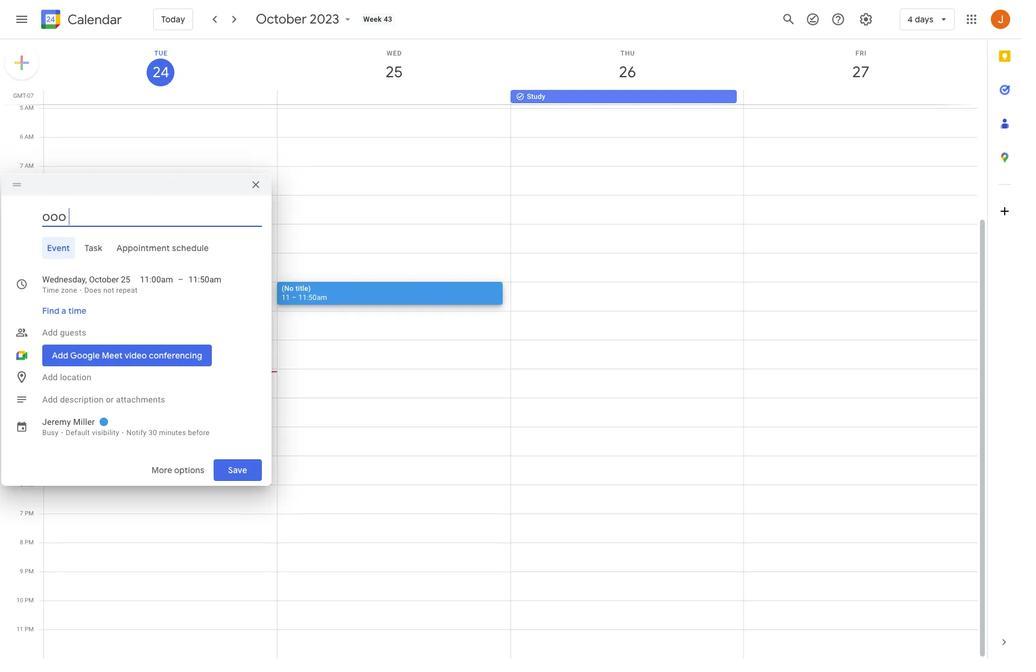 Task type: describe. For each thing, give the bounding box(es) containing it.
week 43
[[363, 15, 392, 24]]

visibility
[[92, 428, 119, 437]]

pm for 11 pm
[[25, 626, 34, 633]]

add guests
[[42, 327, 86, 337]]

zone
[[61, 286, 77, 294]]

wed
[[387, 49, 402, 57]]

6 for 6 am
[[20, 133, 23, 140]]

pm for 3 pm
[[25, 394, 34, 401]]

settings menu image
[[859, 12, 873, 27]]

find
[[42, 305, 59, 316]]

does not repeat
[[84, 286, 138, 294]]

description
[[60, 394, 104, 404]]

5
[[20, 104, 23, 111]]

11 inside (no title) 11 – 11:50am
[[282, 293, 290, 302]]

pm for 6 pm
[[25, 481, 34, 488]]

pm for 9 pm
[[25, 568, 34, 575]]

8 am
[[20, 191, 34, 198]]

find a time
[[42, 305, 86, 316]]

thu
[[621, 49, 635, 57]]

4 pm
[[20, 423, 34, 430]]

appointment schedule button
[[112, 237, 214, 259]]

grid containing 25
[[0, 39, 988, 659]]

pm for 4 pm
[[25, 423, 34, 430]]

guests
[[60, 327, 86, 337]]

time
[[68, 305, 86, 316]]

wednesday,
[[42, 274, 87, 284]]

calendar element
[[39, 7, 122, 34]]

notify 30 minutes before
[[126, 428, 210, 437]]

8 for 8 pm
[[20, 539, 23, 546]]

fri 27
[[852, 49, 869, 82]]

pm for 7 pm
[[25, 510, 34, 517]]

location
[[60, 372, 91, 382]]

study button
[[511, 90, 737, 103]]

time
[[42, 286, 59, 294]]

week
[[363, 15, 382, 24]]

add location
[[42, 372, 91, 382]]

11 pm
[[16, 626, 34, 633]]

pm for 8 pm
[[25, 539, 34, 546]]

gmt-07
[[13, 92, 34, 99]]

0 horizontal spatial –
[[178, 274, 184, 284]]

calendar heading
[[65, 11, 122, 28]]

title)
[[296, 284, 311, 293]]

tue
[[154, 49, 168, 57]]

2023
[[310, 11, 339, 28]]

24
[[152, 63, 168, 82]]

1 vertical spatial october
[[89, 274, 119, 284]]

27 link
[[847, 59, 875, 86]]

today button
[[153, 5, 193, 34]]

jeremy miller
[[42, 417, 95, 426]]

8 for 8 am
[[20, 191, 23, 198]]

busy
[[42, 428, 59, 437]]

appointment schedule
[[117, 242, 209, 253]]

miller
[[73, 417, 95, 426]]

does
[[84, 286, 101, 294]]

study row
[[39, 90, 988, 104]]

1
[[20, 336, 23, 343]]

before
[[188, 428, 210, 437]]

add for add description or attachments
[[42, 394, 58, 404]]

add for add location
[[42, 372, 58, 382]]

or
[[106, 394, 114, 404]]

27
[[852, 62, 869, 82]]

am for 5 am
[[25, 104, 34, 111]]

default
[[66, 428, 90, 437]]

task button
[[80, 237, 107, 259]]

schedule
[[172, 242, 209, 253]]

11:00am – 11:50am
[[140, 274, 221, 284]]

25 inside wed 25
[[385, 62, 402, 82]]

am for 8 am
[[25, 191, 34, 198]]

2 pm
[[20, 365, 34, 372]]

(no title) 11 – 11:50am
[[282, 284, 327, 302]]

gmt-
[[13, 92, 27, 99]]

11 am
[[16, 278, 34, 285]]

7 for 7 pm
[[20, 510, 23, 517]]

3 pm
[[20, 394, 34, 401]]

event button
[[42, 237, 75, 259]]

1 horizontal spatial tab list
[[988, 39, 1021, 625]]

0 vertical spatial 11:50am
[[188, 274, 221, 284]]

11 for 11 am
[[16, 278, 23, 285]]

24 link
[[147, 59, 175, 86]]

pm for 1 pm
[[25, 336, 34, 343]]

am for 11 am
[[25, 278, 34, 285]]

attachments
[[116, 394, 165, 404]]

9
[[20, 568, 23, 575]]

10 pm
[[16, 597, 34, 604]]

5 am
[[20, 104, 34, 111]]

tue 24
[[152, 49, 168, 82]]

minutes
[[159, 428, 186, 437]]

4 for 4 days
[[908, 14, 913, 25]]

event
[[47, 242, 70, 253]]

main drawer image
[[14, 12, 29, 27]]

10
[[16, 597, 23, 604]]

pm for 2 pm
[[25, 365, 34, 372]]



Task type: vqa. For each thing, say whether or not it's contained in the screenshot.
Search for people to meet text field
no



Task type: locate. For each thing, give the bounding box(es) containing it.
0 horizontal spatial 4
[[20, 423, 23, 430]]

pm down 10 pm
[[25, 626, 34, 633]]

add down find
[[42, 327, 58, 337]]

add description or attachments
[[42, 394, 165, 404]]

study
[[527, 92, 545, 101]]

am for 6 am
[[25, 133, 34, 140]]

3 pm from the top
[[25, 394, 34, 401]]

4 pm from the top
[[25, 423, 34, 430]]

am right 5
[[25, 104, 34, 111]]

8 pm
[[20, 539, 34, 546]]

11 down 10
[[16, 626, 23, 633]]

7 for 7 am
[[20, 162, 23, 169]]

0 vertical spatial 7
[[20, 162, 23, 169]]

2 vertical spatial 11
[[16, 626, 23, 633]]

add for add guests
[[42, 327, 58, 337]]

– right 11:00am
[[178, 274, 184, 284]]

1 horizontal spatial 11:50am
[[299, 293, 327, 302]]

october 2023
[[256, 11, 339, 28]]

25 up repeat
[[121, 274, 130, 284]]

8
[[20, 191, 23, 198], [20, 539, 23, 546]]

days
[[915, 14, 934, 25]]

october up not
[[89, 274, 119, 284]]

0 vertical spatial october
[[256, 11, 307, 28]]

6 down 5
[[20, 133, 23, 140]]

cell down 24 link
[[44, 90, 277, 104]]

26 link
[[614, 59, 642, 86]]

pm
[[25, 336, 34, 343], [25, 365, 34, 372], [25, 394, 34, 401], [25, 423, 34, 430], [25, 481, 34, 488], [25, 510, 34, 517], [25, 539, 34, 546], [25, 568, 34, 575], [25, 597, 34, 604], [25, 626, 34, 633]]

2 8 from the top
[[20, 539, 23, 546]]

– down the (no
[[292, 293, 297, 302]]

4 down 3
[[20, 423, 23, 430]]

4 inside grid
[[20, 423, 23, 430]]

11 left the wednesday,
[[16, 278, 23, 285]]

october 2023 button
[[251, 11, 359, 28]]

default visibility
[[66, 428, 119, 437]]

0 vertical spatial 4
[[908, 14, 913, 25]]

43
[[384, 15, 392, 24]]

8 up 9
[[20, 539, 23, 546]]

tab list
[[988, 39, 1021, 625], [11, 237, 262, 259]]

3 am from the top
[[25, 162, 34, 169]]

11:50am right the to element
[[188, 274, 221, 284]]

1 8 from the top
[[20, 191, 23, 198]]

07
[[27, 92, 34, 99]]

wed 25
[[385, 49, 402, 82]]

1 vertical spatial 8
[[20, 539, 23, 546]]

cell
[[44, 90, 277, 104], [277, 90, 511, 104], [744, 90, 977, 104]]

6 am
[[20, 133, 34, 140]]

8 pm from the top
[[25, 568, 34, 575]]

7 down 6 am
[[20, 162, 23, 169]]

7 pm
[[20, 510, 34, 517]]

am down 7 am
[[25, 191, 34, 198]]

9 pm
[[20, 568, 34, 575]]

1 horizontal spatial 25
[[385, 62, 402, 82]]

1 vertical spatial add
[[42, 372, 58, 382]]

0 horizontal spatial 11:50am
[[188, 274, 221, 284]]

4 days
[[908, 14, 934, 25]]

thu 26
[[618, 49, 636, 82]]

am
[[25, 104, 34, 111], [25, 133, 34, 140], [25, 162, 34, 169], [25, 191, 34, 198], [25, 278, 34, 285]]

1 add from the top
[[42, 327, 58, 337]]

7 am
[[20, 162, 34, 169]]

4 for 4 pm
[[20, 423, 23, 430]]

pm left the busy
[[25, 423, 34, 430]]

1 vertical spatial 11
[[282, 293, 290, 302]]

0 horizontal spatial 25
[[121, 274, 130, 284]]

5 pm from the top
[[25, 481, 34, 488]]

5 am from the top
[[25, 278, 34, 285]]

0 vertical spatial 8
[[20, 191, 23, 198]]

wednesday, october 25
[[42, 274, 130, 284]]

6 pm
[[20, 481, 34, 488]]

repeat
[[116, 286, 138, 294]]

–
[[178, 274, 184, 284], [292, 293, 297, 302]]

0 vertical spatial add
[[42, 327, 58, 337]]

calendar
[[68, 11, 122, 28]]

4 days button
[[900, 5, 955, 34]]

0 vertical spatial 11
[[16, 278, 23, 285]]

2 6 from the top
[[20, 481, 23, 488]]

0 horizontal spatial october
[[89, 274, 119, 284]]

1 vertical spatial 6
[[20, 481, 23, 488]]

1 6 from the top
[[20, 133, 23, 140]]

11:50am
[[188, 274, 221, 284], [299, 293, 327, 302]]

1 vertical spatial 25
[[121, 274, 130, 284]]

1 horizontal spatial –
[[292, 293, 297, 302]]

october
[[256, 11, 307, 28], [89, 274, 119, 284]]

today
[[161, 14, 185, 25]]

2 pm from the top
[[25, 365, 34, 372]]

pm right 3
[[25, 394, 34, 401]]

not
[[103, 286, 114, 294]]

1 horizontal spatial 4
[[908, 14, 913, 25]]

30
[[149, 428, 157, 437]]

pm right 10
[[25, 597, 34, 604]]

notify
[[126, 428, 147, 437]]

3 cell from the left
[[744, 90, 977, 104]]

25
[[385, 62, 402, 82], [121, 274, 130, 284]]

to element
[[178, 273, 184, 285]]

add
[[42, 327, 58, 337], [42, 372, 58, 382], [42, 394, 58, 404]]

9 pm from the top
[[25, 597, 34, 604]]

0 vertical spatial –
[[178, 274, 184, 284]]

pm down the 7 pm
[[25, 539, 34, 546]]

find a time button
[[37, 300, 91, 321]]

2 cell from the left
[[277, 90, 511, 104]]

25 down wed
[[385, 62, 402, 82]]

pm up 8 pm
[[25, 510, 34, 517]]

6 up the 7 pm
[[20, 481, 23, 488]]

task
[[84, 242, 102, 253]]

3 add from the top
[[42, 394, 58, 404]]

1 vertical spatial –
[[292, 293, 297, 302]]

11
[[16, 278, 23, 285], [282, 293, 290, 302], [16, 626, 23, 633]]

4 left days
[[908, 14, 913, 25]]

pm up the 7 pm
[[25, 481, 34, 488]]

1 vertical spatial 4
[[20, 423, 23, 430]]

0 horizontal spatial tab list
[[11, 237, 262, 259]]

1 cell from the left
[[44, 90, 277, 104]]

1 vertical spatial 11:50am
[[299, 293, 327, 302]]

6 pm from the top
[[25, 510, 34, 517]]

7
[[20, 162, 23, 169], [20, 510, 23, 517]]

a
[[61, 305, 66, 316]]

3
[[20, 394, 23, 401]]

– inside (no title) 11 – 11:50am
[[292, 293, 297, 302]]

4 am from the top
[[25, 191, 34, 198]]

fri
[[856, 49, 867, 57]]

cell down 27 link
[[744, 90, 977, 104]]

0 vertical spatial 6
[[20, 133, 23, 140]]

8 down 7 am
[[20, 191, 23, 198]]

11:50am down title)
[[299, 293, 327, 302]]

am down 6 am
[[25, 162, 34, 169]]

(no
[[282, 284, 294, 293]]

october left 2023 on the top of the page
[[256, 11, 307, 28]]

1 7 from the top
[[20, 162, 23, 169]]

7 pm from the top
[[25, 539, 34, 546]]

tab list containing event
[[11, 237, 262, 259]]

10 pm from the top
[[25, 626, 34, 633]]

time zone
[[42, 286, 77, 294]]

2 add from the top
[[42, 372, 58, 382]]

add right 3 pm
[[42, 394, 58, 404]]

add left location
[[42, 372, 58, 382]]

am left the wednesday,
[[25, 278, 34, 285]]

0 vertical spatial 25
[[385, 62, 402, 82]]

2 vertical spatial add
[[42, 394, 58, 404]]

am up 7 am
[[25, 133, 34, 140]]

1 vertical spatial 7
[[20, 510, 23, 517]]

jeremy
[[42, 417, 71, 426]]

pm right 9
[[25, 568, 34, 575]]

1 am from the top
[[25, 104, 34, 111]]

4 inside 4 days popup button
[[908, 14, 913, 25]]

cell down 25 'link'
[[277, 90, 511, 104]]

25 link
[[380, 59, 408, 86]]

11 down the (no
[[282, 293, 290, 302]]

Add title text field
[[42, 207, 262, 225]]

26
[[618, 62, 636, 82]]

1 pm from the top
[[25, 336, 34, 343]]

6
[[20, 133, 23, 140], [20, 481, 23, 488]]

pm right 2 on the left bottom of page
[[25, 365, 34, 372]]

6 for 6 pm
[[20, 481, 23, 488]]

2
[[20, 365, 23, 372]]

add inside dropdown button
[[42, 327, 58, 337]]

am for 7 am
[[25, 162, 34, 169]]

11:00am
[[140, 274, 173, 284]]

2 7 from the top
[[20, 510, 23, 517]]

4
[[908, 14, 913, 25], [20, 423, 23, 430]]

add guests button
[[37, 321, 262, 343]]

1 pm
[[20, 336, 34, 343]]

pm for 10 pm
[[25, 597, 34, 604]]

appointment
[[117, 242, 170, 253]]

2 am from the top
[[25, 133, 34, 140]]

11:50am inside (no title) 11 – 11:50am
[[299, 293, 327, 302]]

pm right 1
[[25, 336, 34, 343]]

1 horizontal spatial october
[[256, 11, 307, 28]]

grid
[[0, 39, 988, 659]]

7 up 8 pm
[[20, 510, 23, 517]]

11 for 11 pm
[[16, 626, 23, 633]]



